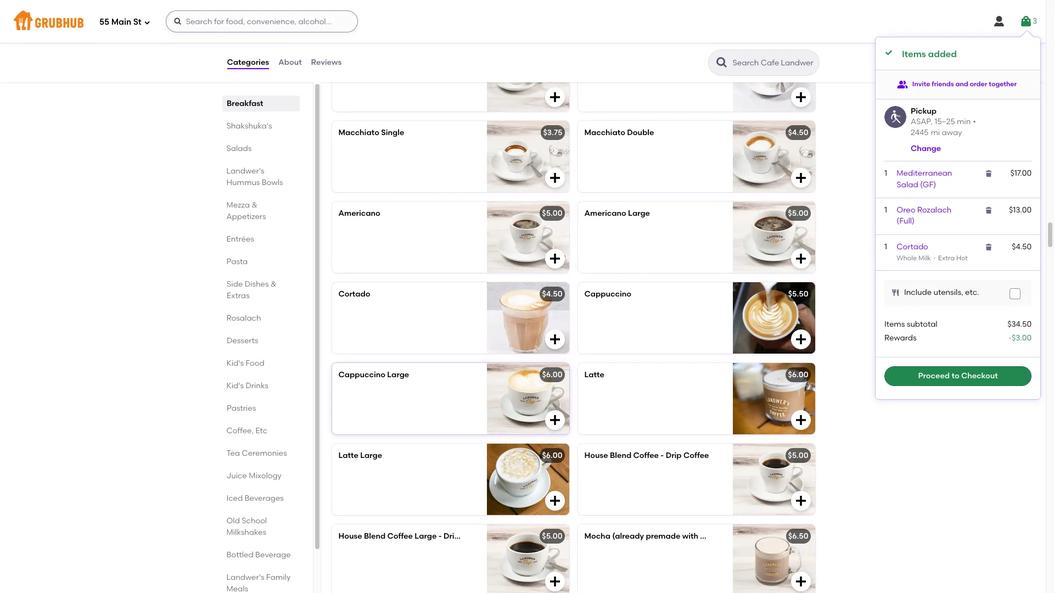 Task type: locate. For each thing, give the bounding box(es) containing it.
main navigation navigation
[[0, 0, 1047, 43]]

$4.50
[[789, 128, 809, 137], [1013, 242, 1032, 251], [542, 290, 563, 299]]

1 horizontal spatial $4.50
[[789, 128, 809, 137]]

& right dishes
[[271, 280, 276, 289]]

0 vertical spatial &
[[252, 201, 258, 210]]

coffee, up the reviews
[[330, 14, 372, 28]]

svg image
[[993, 15, 1006, 28], [173, 17, 182, 26], [144, 19, 150, 26], [795, 91, 808, 104], [549, 171, 562, 185], [549, 252, 562, 265], [549, 333, 562, 346], [795, 333, 808, 346], [795, 414, 808, 427], [549, 575, 562, 588]]

tea
[[227, 449, 240, 458]]

0 vertical spatial cortado
[[897, 242, 929, 251]]

svg image for cortado image
[[549, 333, 562, 346]]

1 1 from the top
[[885, 169, 888, 178]]

search icon image
[[716, 56, 729, 69]]

1 vertical spatial coffee, etc
[[227, 426, 268, 436]]

proceed
[[919, 371, 950, 381]]

1 horizontal spatial cortado
[[897, 242, 929, 251]]

$5.00 for house blend coffee - drip coffee
[[788, 451, 809, 460]]

coffee, etc tab
[[227, 425, 295, 437]]

macchiato for macchiato single
[[339, 128, 380, 137]]

1 macchiato from the left
[[339, 128, 380, 137]]

items left added
[[903, 49, 927, 59]]

svg image for latte image
[[795, 414, 808, 427]]

0 horizontal spatial blend
[[364, 532, 386, 541]]

1 vertical spatial latte
[[339, 451, 359, 460]]

& up appetizers
[[252, 201, 258, 210]]

coffee, etc up the reviews
[[330, 14, 394, 28]]

(full)
[[897, 217, 915, 226]]

0 horizontal spatial latte
[[339, 451, 359, 460]]

house blend coffee large - drip coffee image
[[487, 525, 569, 593]]

0 horizontal spatial $4.50
[[542, 290, 563, 299]]

1
[[885, 169, 888, 178], [885, 205, 888, 215], [885, 242, 888, 251]]

appetizers
[[227, 212, 266, 221]]

$13.00
[[1010, 205, 1032, 215]]

0 horizontal spatial coffee,
[[227, 426, 254, 436]]

1 left cortado link
[[885, 242, 888, 251]]

whole
[[897, 254, 918, 262]]

0 vertical spatial landwer's
[[227, 166, 265, 176]]

1 landwer's from the top
[[227, 166, 265, 176]]

0 vertical spatial house
[[585, 451, 608, 460]]

0 vertical spatial $4.50
[[789, 128, 809, 137]]

1 vertical spatial coffee,
[[227, 426, 254, 436]]

beverage
[[255, 550, 291, 560]]

55 main st
[[99, 17, 142, 27]]

2 horizontal spatial -
[[1009, 333, 1012, 343]]

1 left mediterranean at the right top
[[885, 169, 888, 178]]

1 vertical spatial cortado
[[339, 290, 371, 299]]

0 vertical spatial cappuccino
[[585, 290, 632, 299]]

1 for oreo
[[885, 205, 888, 215]]

reviews
[[311, 58, 342, 67]]

etc inside tab
[[256, 426, 268, 436]]

0 horizontal spatial macchiato
[[339, 128, 380, 137]]

espresso double image
[[733, 40, 816, 112]]

side dishes & extras tab
[[227, 279, 295, 302]]

premade
[[646, 532, 681, 541]]

1 vertical spatial cappuccino
[[339, 370, 386, 380]]

1 vertical spatial -
[[661, 451, 664, 460]]

1 horizontal spatial coffee,
[[330, 14, 372, 28]]

kid's inside the kid's drinks tab
[[227, 381, 244, 391]]

items up rewards
[[885, 320, 906, 329]]

landwer's inside landwer's hummus bowls
[[227, 166, 265, 176]]

pasta tab
[[227, 256, 295, 268]]

2 vertical spatial 1
[[885, 242, 888, 251]]

items
[[903, 49, 927, 59], [885, 320, 906, 329]]

$4.50 inside items added tooltip
[[1013, 242, 1032, 251]]

mediterranean
[[897, 169, 953, 178]]

tea ceremonies tab
[[227, 448, 295, 459]]

1 left oreo at the right top of page
[[885, 205, 888, 215]]

espresso single image
[[487, 40, 569, 112]]

0 vertical spatial items
[[903, 49, 927, 59]]

americano large image
[[733, 202, 816, 273]]

15–25
[[935, 117, 956, 126]]

cappuccino for cappuccino large
[[339, 370, 386, 380]]

etc.
[[966, 288, 980, 297]]

2 vertical spatial -
[[439, 532, 442, 541]]

0 horizontal spatial cappuccino
[[339, 370, 386, 380]]

1 horizontal spatial house
[[585, 451, 608, 460]]

iced
[[227, 494, 243, 503]]

entrées
[[227, 235, 254, 244]]

1 horizontal spatial macchiato
[[585, 128, 626, 137]]

1 vertical spatial &
[[271, 280, 276, 289]]

landwer's family meals tab
[[227, 572, 295, 593]]

americano
[[339, 209, 381, 218], [585, 209, 627, 218]]

$5.00 for americano
[[542, 209, 563, 218]]

blend
[[610, 451, 632, 460], [364, 532, 386, 541]]

kid's left food on the bottom left
[[227, 359, 244, 368]]

utensils,
[[934, 288, 964, 297]]

2 kid's from the top
[[227, 381, 244, 391]]

landwer's up hummus
[[227, 166, 265, 176]]

hummus
[[227, 178, 260, 187]]

1 vertical spatial $4.50
[[1013, 242, 1032, 251]]

latte image
[[733, 363, 816, 435]]

1 horizontal spatial cappuccino
[[585, 290, 632, 299]]

macchiato
[[339, 128, 380, 137], [585, 128, 626, 137]]

bowls
[[262, 178, 283, 187]]

house
[[585, 451, 608, 460], [339, 532, 362, 541]]

&
[[252, 201, 258, 210], [271, 280, 276, 289]]

2 1 from the top
[[885, 205, 888, 215]]

entrées tab
[[227, 233, 295, 245]]

juice mixology tab
[[227, 470, 295, 482]]

landwer's inside landwer's family meals
[[227, 573, 265, 582]]

extra
[[939, 254, 955, 262]]

coffee, inside tab
[[227, 426, 254, 436]]

1 americano from the left
[[339, 209, 381, 218]]

proceed to checkout
[[919, 371, 999, 381]]

mezza & appetizers tab
[[227, 199, 295, 222]]

2 horizontal spatial $4.50
[[1013, 242, 1032, 251]]

& inside mezza & appetizers
[[252, 201, 258, 210]]

0 horizontal spatial etc
[[256, 426, 268, 436]]

Search Cafe Landwer search field
[[732, 58, 816, 68]]

0 horizontal spatial house
[[339, 532, 362, 541]]

macchiato double
[[585, 128, 654, 137]]

coffee,
[[330, 14, 372, 28], [227, 426, 254, 436]]

1 horizontal spatial drip
[[666, 451, 682, 460]]

$5.00
[[542, 209, 563, 218], [788, 209, 809, 218], [788, 451, 809, 460], [542, 532, 563, 541]]

1 horizontal spatial blend
[[610, 451, 632, 460]]

0 vertical spatial coffee,
[[330, 14, 372, 28]]

drip
[[666, 451, 682, 460], [444, 532, 460, 541]]

0 vertical spatial kid's
[[227, 359, 244, 368]]

svg image for house blend coffee large - drip coffee image
[[549, 575, 562, 588]]

$6.00 for latte
[[542, 370, 563, 380]]

latte
[[585, 370, 605, 380], [339, 451, 359, 460]]

2 americano from the left
[[585, 209, 627, 218]]

rewards
[[885, 333, 917, 343]]

1 kid's from the top
[[227, 359, 244, 368]]

2 landwer's from the top
[[227, 573, 265, 582]]

americano image
[[487, 202, 569, 273]]

1 horizontal spatial americano
[[585, 209, 627, 218]]

svg image for espresso double image
[[795, 91, 808, 104]]

-$3.00
[[1009, 333, 1032, 343]]

svg image
[[1020, 15, 1033, 28], [885, 48, 894, 57], [549, 91, 562, 104], [985, 169, 994, 178], [795, 171, 808, 185], [985, 206, 994, 215], [985, 243, 994, 251], [795, 252, 808, 265], [892, 289, 900, 297], [549, 414, 562, 427], [549, 494, 562, 508], [795, 494, 808, 508], [795, 575, 808, 588]]

0 vertical spatial drip
[[666, 451, 682, 460]]

landwer's for bowls
[[227, 166, 265, 176]]

0 vertical spatial 1
[[885, 169, 888, 178]]

1 horizontal spatial latte
[[585, 370, 605, 380]]

salads tab
[[227, 143, 295, 154]]

mocha
[[585, 532, 611, 541]]

salad
[[897, 180, 919, 189]]

0 vertical spatial etc
[[375, 14, 394, 28]]

$5.00 for house blend coffee large - drip coffee
[[542, 532, 563, 541]]

0 horizontal spatial coffee, etc
[[227, 426, 268, 436]]

tea ceremonies
[[227, 449, 287, 458]]

categories button
[[227, 43, 270, 82]]

0 vertical spatial latte
[[585, 370, 605, 380]]

coffee
[[634, 451, 659, 460], [684, 451, 709, 460], [388, 532, 413, 541], [462, 532, 487, 541]]

1 vertical spatial kid's
[[227, 381, 244, 391]]

desserts
[[227, 336, 258, 346]]

$5.50
[[789, 290, 809, 299]]

invite
[[913, 80, 931, 88]]

$6.00
[[542, 370, 563, 380], [789, 370, 809, 380], [542, 451, 563, 460]]

iced beverages
[[227, 494, 284, 503]]

0 horizontal spatial cortado
[[339, 290, 371, 299]]

latte for latte
[[585, 370, 605, 380]]

kid's left drinks
[[227, 381, 244, 391]]

beverages
[[245, 494, 284, 503]]

0 vertical spatial blend
[[610, 451, 632, 460]]

macchiato left double
[[585, 128, 626, 137]]

cappuccino
[[585, 290, 632, 299], [339, 370, 386, 380]]

coffee, etc down pastries
[[227, 426, 268, 436]]

house for house blend coffee large - drip coffee
[[339, 532, 362, 541]]

0 vertical spatial -
[[1009, 333, 1012, 343]]

0 horizontal spatial &
[[252, 201, 258, 210]]

macchiato single image
[[487, 121, 569, 192]]

-
[[1009, 333, 1012, 343], [661, 451, 664, 460], [439, 532, 442, 541]]

landwer's up meals
[[227, 573, 265, 582]]

kid's inside kid's food tab
[[227, 359, 244, 368]]

0 vertical spatial coffee, etc
[[330, 14, 394, 28]]

1 vertical spatial blend
[[364, 532, 386, 541]]

svg image for americano image
[[549, 252, 562, 265]]

1 horizontal spatial &
[[271, 280, 276, 289]]

1 vertical spatial etc
[[256, 426, 268, 436]]

1 vertical spatial landwer's
[[227, 573, 265, 582]]

kid's for kid's drinks
[[227, 381, 244, 391]]

1 vertical spatial 1
[[885, 205, 888, 215]]

landwer's for meals
[[227, 573, 265, 582]]

americano large
[[585, 209, 650, 218]]

0 horizontal spatial americano
[[339, 209, 381, 218]]

1 vertical spatial house
[[339, 532, 362, 541]]

2 vertical spatial $4.50
[[542, 290, 563, 299]]

landwer's
[[227, 166, 265, 176], [227, 573, 265, 582]]

latte for latte large
[[339, 451, 359, 460]]

macchiato left single
[[339, 128, 380, 137]]

pastries
[[227, 404, 256, 413]]

(already
[[613, 532, 644, 541]]

oreo
[[897, 205, 916, 215]]

2 macchiato from the left
[[585, 128, 626, 137]]

1 vertical spatial items
[[885, 320, 906, 329]]

coffee, down pastries
[[227, 426, 254, 436]]

cappuccino large image
[[487, 363, 569, 435]]

0 horizontal spatial drip
[[444, 532, 460, 541]]

americano for americano large
[[585, 209, 627, 218]]

side dishes & extras
[[227, 280, 276, 301]]



Task type: describe. For each thing, give the bounding box(es) containing it.
kid's food tab
[[227, 358, 295, 369]]

breakfast tab
[[227, 98, 295, 109]]

$6.00 for house blend coffee - drip coffee
[[542, 451, 563, 460]]

3
[[1033, 16, 1038, 26]]

$3.00
[[1012, 333, 1032, 343]]

$3.75
[[544, 128, 563, 137]]

asap,
[[911, 117, 933, 126]]

people icon image
[[898, 79, 909, 90]]

$4.50 for cortado
[[542, 290, 563, 299]]

mi
[[931, 128, 941, 138]]

house blend coffee large - drip coffee
[[339, 532, 487, 541]]

shakshuka's tab
[[227, 120, 295, 132]]

$5.00 for americano large
[[788, 209, 809, 218]]

1 horizontal spatial etc
[[375, 14, 394, 28]]

to
[[952, 371, 960, 381]]

salads
[[227, 144, 252, 153]]

about
[[279, 58, 302, 67]]

2445
[[911, 128, 929, 138]]

pickup icon image
[[885, 106, 907, 128]]

Search for food, convenience, alcohol... search field
[[166, 10, 358, 32]]

$4.00 button
[[578, 40, 816, 112]]

checkout
[[962, 371, 999, 381]]

3 button
[[1020, 12, 1038, 31]]

mezza & appetizers
[[227, 201, 266, 221]]

landwer's hummus bowls
[[227, 166, 283, 187]]

large for latte large
[[360, 451, 382, 460]]

desserts tab
[[227, 335, 295, 347]]

whole milk ∙ extra hot
[[897, 254, 968, 262]]

1 horizontal spatial coffee, etc
[[330, 14, 394, 28]]

drinks
[[246, 381, 269, 391]]

rozalach
[[918, 205, 952, 215]]

dishes
[[245, 280, 269, 289]]

kid's food
[[227, 359, 265, 368]]

svg image for cappuccino image
[[795, 333, 808, 346]]

pasta
[[227, 257, 248, 266]]

large for cappuccino large
[[387, 370, 409, 380]]

rosalach tab
[[227, 313, 295, 324]]

items added
[[903, 49, 957, 59]]

$4.50 for macchiato double
[[789, 128, 809, 137]]

55
[[99, 17, 109, 27]]

oreo rozalach (full) link
[[897, 205, 952, 226]]

food
[[246, 359, 265, 368]]

change button
[[911, 143, 942, 155]]

friends
[[932, 80, 955, 88]]

mezza
[[227, 201, 250, 210]]

bottled beverage
[[227, 550, 291, 560]]

3 1 from the top
[[885, 242, 888, 251]]

kid's drinks
[[227, 381, 269, 391]]

min
[[958, 117, 971, 126]]

ceremonies
[[242, 449, 287, 458]]

old
[[227, 516, 240, 526]]

$6.50
[[789, 532, 809, 541]]

latte large image
[[487, 444, 569, 515]]

items subtotal
[[885, 320, 938, 329]]

cappuccino large
[[339, 370, 409, 380]]

- inside items added tooltip
[[1009, 333, 1012, 343]]

house blend coffee - drip coffee
[[585, 451, 709, 460]]

mocha (already premade with whole milk)
[[585, 532, 743, 541]]

macchiato for macchiato double
[[585, 128, 626, 137]]

mediterranean salad (gf)
[[897, 169, 953, 189]]

coffee, etc inside tab
[[227, 426, 268, 436]]

cappuccino image
[[733, 282, 816, 354]]

pickup
[[911, 106, 937, 116]]

milk)
[[725, 532, 743, 541]]

landwer's family meals
[[227, 573, 291, 593]]

include
[[905, 288, 932, 297]]

old school milkshakes
[[227, 516, 267, 537]]

school
[[242, 516, 267, 526]]

1 vertical spatial drip
[[444, 532, 460, 541]]

include utensils, etc.
[[905, 288, 980, 297]]

extras
[[227, 291, 249, 301]]

pastries tab
[[227, 403, 295, 414]]

pickup asap, 15–25 min • 2445 mi away
[[911, 106, 977, 138]]

cortado link
[[897, 242, 929, 251]]

cortado image
[[487, 282, 569, 354]]

large for americano large
[[629, 209, 650, 218]]

bottled beverage tab
[[227, 549, 295, 561]]

bottled
[[227, 550, 254, 560]]

macchiato double image
[[733, 121, 816, 192]]

$17.00
[[1011, 169, 1032, 178]]

proceed to checkout button
[[885, 366, 1032, 386]]

blend for house blend coffee large - drip coffee
[[364, 532, 386, 541]]

single
[[381, 128, 405, 137]]

juice
[[227, 471, 247, 481]]

about button
[[278, 43, 302, 82]]

svg image for "macchiato single" image
[[549, 171, 562, 185]]

invite friends and order together button
[[898, 74, 1018, 94]]

st
[[133, 17, 142, 27]]

double
[[628, 128, 654, 137]]

added
[[929, 49, 957, 59]]

•
[[974, 117, 977, 126]]

items for items subtotal
[[885, 320, 906, 329]]

house blend coffee - drip coffee image
[[733, 444, 816, 515]]

side
[[227, 280, 243, 289]]

subtotal
[[907, 320, 938, 329]]

mediterranean salad (gf) link
[[897, 169, 953, 189]]

mixology
[[249, 471, 282, 481]]

old school milkshakes tab
[[227, 515, 295, 538]]

landwer's hummus bowls tab
[[227, 165, 295, 188]]

iced beverages tab
[[227, 493, 295, 504]]

kid's for kid's food
[[227, 359, 244, 368]]

meals
[[227, 585, 248, 593]]

svg image inside "3" button
[[1020, 15, 1033, 28]]

with
[[683, 532, 699, 541]]

reviews button
[[311, 43, 342, 82]]

breakfast
[[227, 99, 263, 108]]

shakshuka's
[[227, 121, 272, 131]]

$4.00
[[788, 47, 809, 57]]

cortado inside items added tooltip
[[897, 242, 929, 251]]

items added tooltip
[[876, 31, 1041, 399]]

1 for mediterranean
[[885, 169, 888, 178]]

categories
[[227, 58, 269, 67]]

invite friends and order together
[[913, 80, 1018, 88]]

americano for americano
[[339, 209, 381, 218]]

items for items added
[[903, 49, 927, 59]]

house for house blend coffee - drip coffee
[[585, 451, 608, 460]]

mocha (already premade with whole milk) image
[[733, 525, 816, 593]]

1 horizontal spatial -
[[661, 451, 664, 460]]

cappuccino for cappuccino
[[585, 290, 632, 299]]

& inside side dishes & extras
[[271, 280, 276, 289]]

blend for house blend coffee - drip coffee
[[610, 451, 632, 460]]

$34.50
[[1008, 320, 1032, 329]]

0 horizontal spatial -
[[439, 532, 442, 541]]

latte large
[[339, 451, 382, 460]]

hot
[[957, 254, 968, 262]]

macchiato single
[[339, 128, 405, 137]]

rosalach
[[227, 314, 261, 323]]

juice mixology
[[227, 471, 282, 481]]

kid's drinks tab
[[227, 380, 295, 392]]

(gf)
[[921, 180, 937, 189]]



Task type: vqa. For each thing, say whether or not it's contained in the screenshot.


